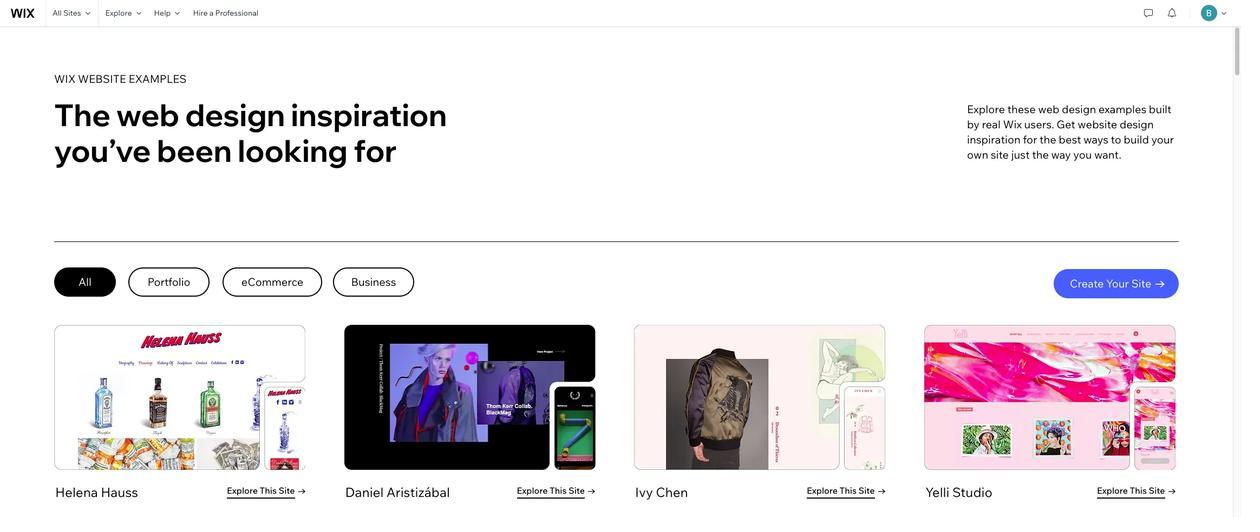 Task type: locate. For each thing, give the bounding box(es) containing it.
hire
[[193, 8, 208, 18]]

explore
[[105, 8, 132, 18]]

all sites
[[53, 8, 81, 18]]

a
[[209, 8, 214, 18]]



Task type: vqa. For each thing, say whether or not it's contained in the screenshot.
A
yes



Task type: describe. For each thing, give the bounding box(es) containing it.
help
[[154, 8, 171, 18]]

hire a professional link
[[187, 0, 265, 26]]

all
[[53, 8, 62, 18]]

professional
[[215, 8, 258, 18]]

sites
[[63, 8, 81, 18]]

hire a professional
[[193, 8, 258, 18]]

help button
[[148, 0, 187, 26]]



